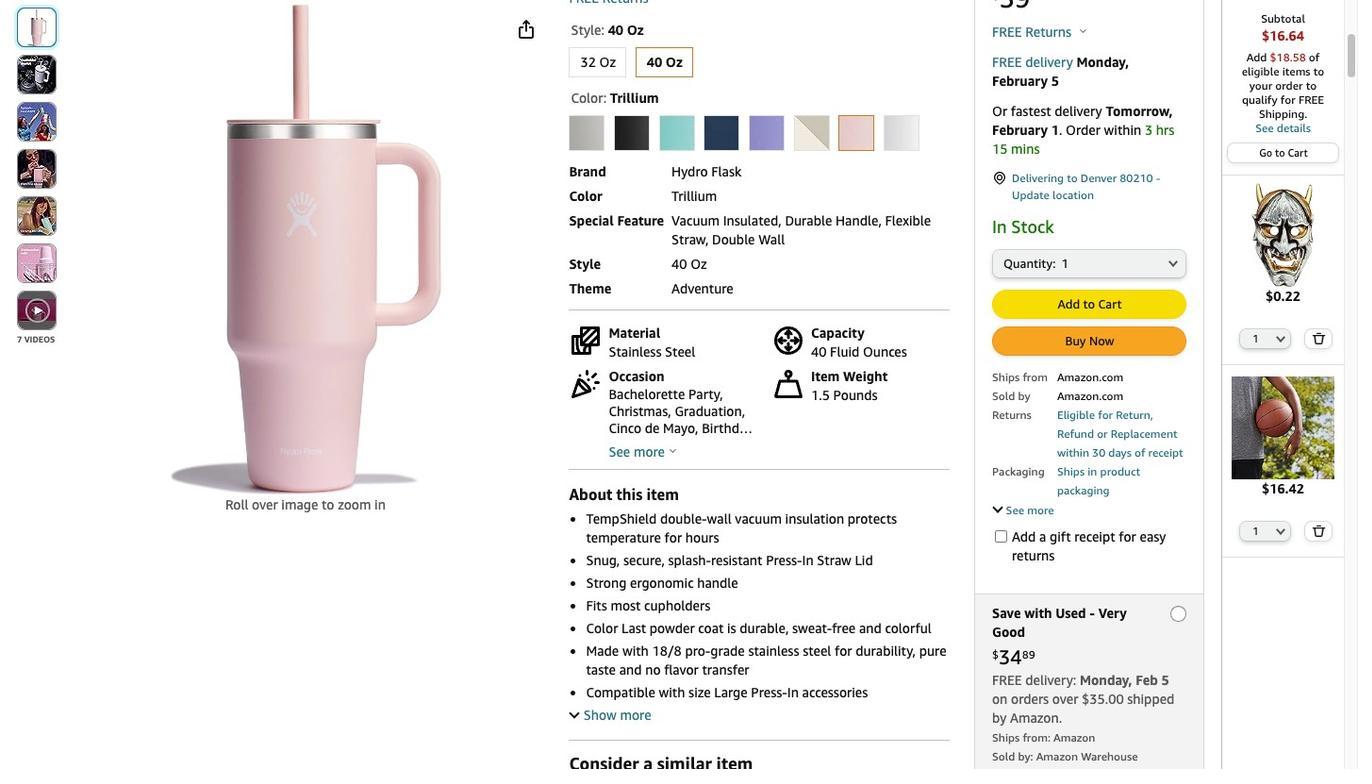 Task type: vqa. For each thing, say whether or not it's contained in the screenshot.
durable,
yes



Task type: locate. For each thing, give the bounding box(es) containing it.
items
[[1283, 64, 1311, 78]]

7 videos
[[17, 334, 55, 344]]

ships inside ships from amazon.com sold by
[[993, 370, 1020, 384]]

option group up lupine image
[[564, 43, 950, 81]]

amazon right from:
[[1054, 731, 1096, 745]]

0 horizontal spatial in
[[788, 684, 799, 700]]

1 vertical spatial see more
[[1007, 503, 1055, 517]]

amazon
[[1054, 731, 1096, 745], [1037, 750, 1079, 764]]

returns inside button
[[1026, 24, 1072, 40]]

receipt down 'secure transaction'
[[1075, 529, 1116, 545]]

amazon.com up eligible
[[1058, 389, 1124, 403]]

0 horizontal spatial in
[[375, 496, 386, 512]]

tempshield️
[[586, 510, 657, 526]]

0 vertical spatial popover image
[[1081, 29, 1087, 33]]

2 vertical spatial more
[[620, 706, 652, 722]]

within down tomorrow,
[[1105, 122, 1142, 138]]

-
[[1157, 171, 1161, 185], [1090, 605, 1096, 621]]

dropdown image left delete image
[[1277, 528, 1287, 535]]

oz up dew image
[[666, 54, 683, 70]]

1 vertical spatial color
[[586, 620, 618, 636]]

0 horizontal spatial see
[[609, 443, 631, 459]]

0 vertical spatial sold
[[993, 389, 1016, 403]]

0 horizontal spatial of
[[1135, 446, 1146, 460]]

receipt down replacement
[[1149, 446, 1184, 460]]

40 right style:
[[608, 22, 624, 38]]

1 vertical spatial receipt
[[1075, 529, 1116, 545]]

0 vertical spatial of
[[1310, 50, 1321, 64]]

for left the easy
[[1119, 529, 1137, 545]]

1 vertical spatial option group
[[564, 111, 950, 155]]

see down cinco
[[609, 443, 631, 459]]

32 oz
[[581, 54, 616, 70]]

add up your
[[1247, 50, 1268, 64]]

0 horizontal spatial with
[[623, 642, 649, 658]]

buy
[[1066, 333, 1087, 349]]

for inside add a gift receipt for easy returns
[[1119, 529, 1137, 545]]

1 vertical spatial press-
[[751, 684, 788, 700]]

press- right large
[[751, 684, 788, 700]]

$0.22
[[1267, 287, 1301, 304]]

40 oz up color: trillium
[[647, 54, 683, 70]]

for down free
[[835, 642, 853, 658]]

to left zoom on the left of the page
[[322, 496, 335, 512]]

2 february from the top
[[993, 122, 1049, 138]]

popover image inside see more button
[[670, 448, 677, 453]]

0 vertical spatial with
[[1025, 605, 1053, 621]]

mins
[[1012, 141, 1040, 157]]

amazon basics pu composite basketball, official - 29.5&quot; image
[[1232, 376, 1336, 480]]

used
[[1056, 605, 1087, 621]]

add inside add a gift receipt for easy returns
[[1013, 529, 1037, 545]]

0 horizontal spatial popover image
[[670, 448, 677, 453]]

gift
[[1050, 529, 1072, 545]]

your
[[1250, 78, 1273, 92]]

option group up flask
[[564, 111, 950, 155]]

see more up a
[[1007, 503, 1055, 517]]

0 vertical spatial ships
[[993, 370, 1020, 384]]

1 vertical spatial ships
[[1058, 465, 1085, 479]]

in
[[1088, 465, 1098, 479], [375, 496, 386, 512]]

mayo,
[[664, 420, 699, 436]]

videos
[[24, 334, 55, 344]]

denver
[[1081, 171, 1118, 185]]

0 horizontal spatial see more
[[609, 443, 665, 459]]

hydro flask
[[672, 163, 742, 179]]

for up or on the bottom right of page
[[1099, 408, 1114, 422]]

material stainless steel
[[609, 325, 696, 360]]

special
[[569, 212, 614, 228]]

press-
[[766, 552, 803, 568], [751, 684, 788, 700]]

returns down from
[[993, 408, 1032, 422]]

1 february from the top
[[993, 73, 1049, 89]]

monday, inside free delivery: monday, feb 5 on orders over $35.00 shipped by amazon. ships from: amazon sold by: amazon warehouse
[[1080, 672, 1133, 688]]

popover image down mayo,
[[670, 448, 677, 453]]

0 vertical spatial -
[[1157, 171, 1161, 185]]

extender expand image for show more
[[570, 708, 580, 718]]

color up made
[[586, 620, 618, 636]]

add up buy
[[1058, 297, 1081, 312]]

stainless
[[749, 642, 800, 658]]

0 vertical spatial add
[[1247, 50, 1268, 64]]

1 vertical spatial more
[[1028, 503, 1055, 517]]

de
[[645, 420, 660, 436]]

1 vertical spatial add
[[1058, 297, 1081, 312]]

1.5
[[812, 387, 830, 403]]

receipt inside the eligible for return, refund or replacement within 30 days of receipt packaging
[[1149, 446, 1184, 460]]

1 vertical spatial within
[[1058, 446, 1090, 460]]

1 vertical spatial delivery
[[1055, 103, 1103, 119]]

order
[[1276, 78, 1304, 92]]

0 horizontal spatial 5
[[1052, 73, 1060, 89]]

to
[[1314, 64, 1325, 78], [1307, 78, 1318, 92], [1276, 146, 1286, 159], [1067, 171, 1078, 185], [1084, 297, 1096, 312], [322, 496, 335, 512]]

ships up packaging
[[1058, 465, 1085, 479]]

$
[[993, 648, 999, 662]]

extender expand image left "show"
[[570, 708, 580, 718]]

see more button
[[993, 503, 1055, 517]]

more inside dropdown button
[[1028, 503, 1055, 517]]

1 horizontal spatial trillium
[[672, 188, 717, 204]]

- inside delivering to denver 80210 - update location
[[1157, 171, 1161, 185]]

with down "flavor"
[[659, 684, 686, 700]]

1 vertical spatial popover image
[[670, 448, 677, 453]]

1 horizontal spatial with
[[659, 684, 686, 700]]

1 horizontal spatial see
[[1007, 503, 1025, 517]]

receipt inside add a gift receipt for easy returns
[[1075, 529, 1116, 545]]

1 vertical spatial with
[[623, 642, 649, 658]]

in left stock
[[993, 216, 1007, 237]]

- right '80210'
[[1157, 171, 1161, 185]]

of down replacement
[[1135, 446, 1146, 460]]

free up on at right
[[993, 672, 1023, 688]]

by inside free delivery: monday, feb 5 on orders over $35.00 shipped by amazon. ships from: amazon sold by: amazon warehouse
[[993, 710, 1007, 726]]

with
[[1025, 605, 1053, 621], [623, 642, 649, 658], [659, 684, 686, 700]]

- left very
[[1090, 605, 1096, 621]]

1 horizontal spatial over
[[1053, 691, 1079, 707]]

1 vertical spatial of
[[1135, 446, 1146, 460]]

1 horizontal spatial 5
[[1162, 672, 1170, 688]]

2 dropdown image from the top
[[1277, 528, 1287, 535]]

$18.58
[[1271, 50, 1307, 64]]

2 vertical spatial see
[[1007, 503, 1025, 517]]

0 vertical spatial 5
[[1052, 73, 1060, 89]]

sold up packaging
[[993, 389, 1016, 403]]

5 down free delivery link at the right top
[[1052, 73, 1060, 89]]

cart down details at the right top of page
[[1289, 146, 1309, 159]]

birthd…
[[702, 420, 753, 436]]

in left the accessories
[[788, 684, 799, 700]]

february up mins
[[993, 122, 1049, 138]]

with down last at the bottom of the page
[[623, 642, 649, 658]]

2 vertical spatial ships
[[993, 731, 1020, 745]]

0 vertical spatial extender expand image
[[993, 503, 1004, 513]]

0 horizontal spatial trillium
[[610, 90, 659, 106]]

halloween cosplay xiao costume face-lift party dance party decoration mask costume creepy cosplay party decor (blue, one size) image
[[1232, 183, 1336, 287]]

1 horizontal spatial -
[[1157, 171, 1161, 185]]

0 horizontal spatial within
[[1058, 446, 1090, 460]]

0 vertical spatial color
[[569, 188, 603, 204]]

birch image
[[570, 116, 604, 150]]

0 vertical spatial by
[[1019, 389, 1031, 403]]

1 vertical spatial cart
[[1099, 297, 1122, 312]]

february inside 'monday, february 5'
[[993, 73, 1049, 89]]

0 vertical spatial see
[[1256, 121, 1275, 135]]

40 inside 'capacity 40 fluid ounces'
[[812, 344, 827, 360]]

eligible for return, refund or replacement within 30 days of receipt button
[[1058, 406, 1184, 460]]

extender expand image inside show more dropdown button
[[570, 708, 580, 718]]

payment
[[993, 502, 1038, 517]]

over down delivery:
[[1053, 691, 1079, 707]]

0 horizontal spatial extender expand image
[[570, 708, 580, 718]]

in left straw
[[803, 552, 814, 568]]

made
[[586, 642, 619, 658]]

delivery down free returns button
[[1026, 54, 1074, 70]]

by:
[[1019, 750, 1034, 764]]

2 vertical spatial in
[[788, 684, 799, 700]]

free returns
[[993, 24, 1076, 40]]

add to cart
[[1058, 297, 1122, 312]]

0 horizontal spatial receipt
[[1075, 529, 1116, 545]]

to up location
[[1067, 171, 1078, 185]]

40 oz down the straw,
[[672, 256, 708, 272]]

5 right feb
[[1162, 672, 1170, 688]]

with right save at the bottom right of page
[[1025, 605, 1053, 621]]

$35.00
[[1083, 691, 1125, 707]]

see more down cinco
[[609, 443, 665, 459]]

cart inside 'link'
[[1289, 146, 1309, 159]]

lupine image
[[750, 116, 784, 150]]

dropdown image
[[1277, 335, 1287, 342], [1277, 528, 1287, 535]]

to right items
[[1314, 64, 1325, 78]]

theme
[[569, 280, 612, 296]]

shipped
[[1128, 691, 1175, 707]]

delivery up order at the right of page
[[1055, 103, 1103, 119]]

double
[[713, 231, 755, 247]]

of right $18.58
[[1310, 50, 1321, 64]]

large
[[715, 684, 748, 700]]

ships up "by:"
[[993, 731, 1020, 745]]

option group containing 32 oz
[[564, 43, 950, 81]]

1 vertical spatial dropdown image
[[1277, 528, 1287, 535]]

ships inside free delivery: monday, feb 5 on orders over $35.00 shipped by amazon. ships from: amazon sold by: amazon warehouse
[[993, 731, 1020, 745]]

32 oz button
[[570, 48, 626, 76]]

free down free returns
[[993, 54, 1023, 70]]

popover image inside free returns button
[[1081, 29, 1087, 33]]

over right roll
[[252, 496, 278, 512]]

see up go
[[1256, 121, 1275, 135]]

popover image up 'monday, february 5'
[[1081, 29, 1087, 33]]

cart for go to cart
[[1289, 146, 1309, 159]]

style
[[569, 256, 601, 272]]

and right free
[[860, 620, 882, 636]]

location
[[1053, 188, 1095, 202]]

within down the refund
[[1058, 446, 1090, 460]]

amazon.com down buy now submit
[[1058, 370, 1124, 384]]

in down '30'
[[1088, 465, 1098, 479]]

hours
[[686, 529, 720, 545]]

white image
[[885, 116, 919, 150]]

1 horizontal spatial add
[[1058, 297, 1081, 312]]

protects
[[848, 510, 898, 526]]

ships inside ships in product packaging payment
[[1058, 465, 1085, 479]]

for inside the eligible for return, refund or replacement within 30 days of receipt packaging
[[1099, 408, 1114, 422]]

delivering to denver 80210 - update location
[[1013, 171, 1161, 202]]

by down on at right
[[993, 710, 1007, 726]]

5
[[1052, 73, 1060, 89], [1162, 672, 1170, 688]]

see
[[1256, 121, 1275, 135], [609, 443, 631, 459], [1007, 503, 1025, 517]]

0 vertical spatial returns
[[1026, 24, 1072, 40]]

1 horizontal spatial cart
[[1289, 146, 1309, 159]]

trillium up the "vacuum"
[[672, 188, 717, 204]]

sold left "by:"
[[993, 750, 1016, 764]]

1 vertical spatial and
[[620, 661, 642, 677]]

40 up item
[[812, 344, 827, 360]]

add for add $18.58
[[1247, 50, 1268, 64]]

roll over image to zoom in
[[225, 496, 386, 512]]

0 vertical spatial option group
[[564, 43, 950, 81]]

1 sold from the top
[[993, 389, 1016, 403]]

amazon down from:
[[1037, 750, 1079, 764]]

popover image
[[1081, 29, 1087, 33], [670, 448, 677, 453]]

0 vertical spatial monday,
[[1077, 54, 1130, 70]]

2 horizontal spatial with
[[1025, 605, 1053, 621]]

free inside free delivery: monday, feb 5 on orders over $35.00 shipped by amazon. ships from: amazon sold by: amazon warehouse
[[993, 672, 1023, 688]]

more up a
[[1028, 503, 1055, 517]]

0 horizontal spatial by
[[993, 710, 1007, 726]]

over
[[252, 496, 278, 512], [1053, 691, 1079, 707]]

40 inside 40 oz button
[[647, 54, 663, 70]]

receipt
[[1149, 446, 1184, 460], [1075, 529, 1116, 545]]

extender expand image
[[993, 503, 1004, 513], [570, 708, 580, 718]]

0 vertical spatial 40 oz
[[647, 54, 683, 70]]

0 vertical spatial february
[[993, 73, 1049, 89]]

cart up now
[[1099, 297, 1122, 312]]

option group for color: trillium
[[564, 111, 950, 155]]

returns for free returns
[[1026, 24, 1072, 40]]

1 vertical spatial sold
[[993, 750, 1016, 764]]

amazon.com inside ships from amazon.com sold by
[[1058, 370, 1124, 384]]

40 up color: trillium
[[647, 54, 663, 70]]

1 dropdown image from the top
[[1277, 335, 1287, 342]]

amazon.com inside amazon.com returns
[[1058, 389, 1124, 403]]

2 vertical spatial add
[[1013, 529, 1037, 545]]

1 horizontal spatial by
[[1019, 389, 1031, 403]]

None submit
[[18, 8, 56, 46], [18, 56, 56, 93], [18, 103, 56, 141], [18, 150, 56, 188], [18, 197, 56, 235], [18, 244, 56, 282], [18, 292, 56, 329], [1306, 329, 1332, 348], [1306, 522, 1332, 541], [18, 8, 56, 46], [18, 56, 56, 93], [18, 103, 56, 141], [18, 150, 56, 188], [18, 197, 56, 235], [18, 244, 56, 282], [18, 292, 56, 329], [1306, 329, 1332, 348], [1306, 522, 1332, 541]]

color down brand
[[569, 188, 603, 204]]

0 vertical spatial amazon.com
[[1058, 370, 1124, 384]]

for down "double-"
[[665, 529, 682, 545]]

0 vertical spatial cart
[[1289, 146, 1309, 159]]

see more inside dropdown button
[[1007, 503, 1055, 517]]

1 amazon.com from the top
[[1058, 370, 1124, 384]]

2 option group from the top
[[564, 111, 950, 155]]

free
[[993, 24, 1023, 40], [993, 54, 1023, 70], [1299, 92, 1325, 107], [993, 672, 1023, 688]]

0 vertical spatial in
[[1088, 465, 1098, 479]]

ships left from
[[993, 370, 1020, 384]]

more down de
[[634, 443, 665, 459]]

0 vertical spatial amazon
[[1054, 731, 1096, 745]]

amazon.com
[[1058, 370, 1124, 384], [1058, 389, 1124, 403]]

0 horizontal spatial cart
[[1099, 297, 1122, 312]]

temperature
[[586, 529, 661, 545]]

eligible
[[1058, 408, 1096, 422]]

vacuum
[[672, 212, 720, 228]]

0 vertical spatial see more
[[609, 443, 665, 459]]

returns up free delivery
[[1026, 24, 1072, 40]]

1 horizontal spatial within
[[1105, 122, 1142, 138]]

1 horizontal spatial receipt
[[1149, 446, 1184, 460]]

1 vertical spatial see
[[609, 443, 631, 459]]

free down items
[[1299, 92, 1325, 107]]

1 option group from the top
[[564, 43, 950, 81]]

extender expand image up add a gift receipt for easy returns option
[[993, 503, 1004, 513]]

february down free delivery
[[993, 73, 1049, 89]]

within inside the eligible for return, refund or replacement within 30 days of receipt packaging
[[1058, 446, 1090, 460]]

add left a
[[1013, 529, 1037, 545]]

1 vertical spatial trillium
[[672, 188, 717, 204]]

0 vertical spatial over
[[252, 496, 278, 512]]

product
[[1101, 465, 1141, 479]]

1 horizontal spatial popover image
[[1081, 29, 1087, 33]]

more for see more dropdown button
[[1028, 503, 1055, 517]]

eligible for return, refund or replacement within 30 days of receipt packaging
[[993, 408, 1184, 479]]

about
[[569, 485, 613, 504]]

1 down or fastest delivery
[[1052, 122, 1060, 138]]

1
[[1052, 122, 1060, 138], [1062, 256, 1069, 271], [1254, 332, 1260, 344], [1254, 525, 1260, 537]]

black image
[[615, 116, 649, 150]]

pro-
[[685, 642, 711, 658]]

straw
[[818, 552, 852, 568]]

1 vertical spatial by
[[993, 710, 1007, 726]]

press- right resistant
[[766, 552, 803, 568]]

1 vertical spatial -
[[1090, 605, 1096, 621]]

returns inside amazon.com returns
[[993, 408, 1032, 422]]

monday, up $35.00
[[1080, 672, 1133, 688]]

ships for packaging
[[1058, 465, 1085, 479]]

free
[[832, 620, 856, 636]]

15
[[993, 141, 1008, 157]]

sweat-
[[793, 620, 832, 636]]

to up buy now
[[1084, 297, 1096, 312]]

oat two tone image
[[795, 116, 829, 150]]

sold inside free delivery: monday, feb 5 on orders over $35.00 shipped by amazon. ships from: amazon sold by: amazon warehouse
[[993, 750, 1016, 764]]

dropdown image left delete icon
[[1277, 335, 1287, 342]]

1 vertical spatial extender expand image
[[570, 708, 580, 718]]

3
[[1146, 122, 1153, 138]]

and left the no
[[620, 661, 642, 677]]

see more
[[609, 443, 665, 459], [1007, 503, 1055, 517]]

1 vertical spatial amazon.com
[[1058, 389, 1124, 403]]

extender expand image inside see more dropdown button
[[993, 503, 1004, 513]]

1 horizontal spatial in
[[1088, 465, 1098, 479]]

40
[[608, 22, 624, 38], [647, 54, 663, 70], [672, 256, 687, 272], [812, 344, 827, 360]]

february inside tomorrow, february 1
[[993, 122, 1049, 138]]

for right qualify
[[1281, 92, 1296, 107]]

free inside button
[[993, 24, 1023, 40]]

2 sold from the top
[[993, 750, 1016, 764]]

trillium up black image
[[610, 90, 659, 106]]

oz right 32
[[600, 54, 616, 70]]

5 inside free delivery: monday, feb 5 on orders over $35.00 shipped by amazon. ships from: amazon sold by: amazon warehouse
[[1162, 672, 1170, 688]]

1 vertical spatial 5
[[1162, 672, 1170, 688]]

see up add a gift receipt for easy returns option
[[1007, 503, 1025, 517]]

2 amazon.com from the top
[[1058, 389, 1124, 403]]

secure,
[[624, 552, 665, 568]]

1 horizontal spatial in
[[803, 552, 814, 568]]

0 vertical spatial in
[[993, 216, 1007, 237]]

0 vertical spatial within
[[1105, 122, 1142, 138]]

material
[[609, 325, 661, 341]]

1 horizontal spatial of
[[1310, 50, 1321, 64]]

easy
[[1140, 529, 1167, 545]]

- inside the save with used - very good $ 34 89
[[1090, 605, 1096, 621]]

by down from
[[1019, 389, 1031, 403]]

1 vertical spatial monday,
[[1080, 672, 1133, 688]]

details
[[1278, 121, 1312, 135]]

0 vertical spatial and
[[860, 620, 882, 636]]

item weight 1.5 pounds
[[812, 368, 888, 403]]

2 horizontal spatial see
[[1256, 121, 1275, 135]]

1 vertical spatial february
[[993, 122, 1049, 138]]

strong
[[586, 574, 627, 590]]

monday, up tomorrow,
[[1077, 54, 1130, 70]]

steel
[[665, 344, 696, 360]]

dew image
[[660, 116, 694, 150]]

cinco
[[609, 420, 642, 436]]

1 horizontal spatial extender expand image
[[993, 503, 1004, 513]]

option group
[[564, 43, 950, 81], [564, 111, 950, 155]]

this
[[617, 485, 643, 504]]

0 horizontal spatial add
[[1013, 529, 1037, 545]]

to right go
[[1276, 146, 1286, 159]]

more down compatible at the left of page
[[620, 706, 652, 722]]

0 horizontal spatial and
[[620, 661, 642, 677]]

free up free delivery
[[993, 24, 1023, 40]]

of inside the of eligible items to your order to qualify for free shipping.
[[1310, 50, 1321, 64]]

in right zoom on the left of the page
[[375, 496, 386, 512]]

Add a gift receipt for easy returns checkbox
[[996, 531, 1008, 543]]

see for see details link
[[1256, 121, 1275, 135]]

1 vertical spatial over
[[1053, 691, 1079, 707]]

extender expand image for see more
[[993, 503, 1004, 513]]



Task type: describe. For each thing, give the bounding box(es) containing it.
1 inside tomorrow, february 1
[[1052, 122, 1060, 138]]

style: 40 oz
[[571, 22, 644, 38]]

feature
[[618, 212, 665, 228]]

weight
[[844, 368, 888, 384]]

30
[[1093, 446, 1106, 460]]

to inside delivering to denver 80210 - update location
[[1067, 171, 1078, 185]]

fits
[[586, 597, 608, 613]]

$16.64
[[1263, 27, 1305, 43]]

february for tomorrow, february 1
[[993, 122, 1049, 138]]

is
[[728, 620, 737, 636]]

quantity: 1
[[1004, 256, 1069, 271]]

color: trillium
[[571, 90, 659, 106]]

delivering to denver 80210 - update location link
[[993, 170, 1187, 204]]

insulation
[[786, 510, 845, 526]]

hydro flask all around travel tumbler with handle stainless steel double-wall vacuum insulated image
[[170, 4, 442, 495]]

by inside ships from amazon.com sold by
[[1019, 389, 1031, 403]]

oz up 40 oz button
[[627, 22, 644, 38]]

1 vertical spatial amazon
[[1037, 750, 1079, 764]]

monday, february 5
[[993, 54, 1130, 89]]

0 vertical spatial more
[[634, 443, 665, 459]]

1 vertical spatial in
[[803, 552, 814, 568]]

dropdown image
[[1169, 260, 1179, 267]]

february for monday, february 5
[[993, 73, 1049, 89]]

add for add to cart
[[1058, 297, 1081, 312]]

dropdown image for $16.42
[[1277, 528, 1287, 535]]

free for free returns
[[993, 24, 1023, 40]]

or
[[993, 103, 1008, 119]]

flavor
[[665, 661, 699, 677]]

tomorrow, february 1
[[993, 103, 1173, 138]]

18/8
[[653, 642, 682, 658]]

0 horizontal spatial over
[[252, 496, 278, 512]]

to inside 'link'
[[1276, 146, 1286, 159]]

add $18.58
[[1247, 50, 1310, 64]]

see inside dropdown button
[[1007, 503, 1025, 517]]

see for see more button
[[609, 443, 631, 459]]

Add to Cart submit
[[994, 291, 1186, 318]]

resistant
[[712, 552, 763, 568]]

returns for amazon.com returns
[[993, 408, 1032, 422]]

oz up adventure
[[691, 256, 708, 272]]

1 horizontal spatial and
[[860, 620, 882, 636]]

delete image
[[1313, 525, 1326, 537]]

7
[[17, 334, 22, 344]]

Buy Now submit
[[994, 328, 1186, 355]]

double-
[[661, 510, 707, 526]]

insulated,
[[723, 212, 782, 228]]

secure
[[1058, 502, 1092, 517]]

accessories
[[803, 684, 868, 700]]

over inside free delivery: monday, feb 5 on orders over $35.00 shipped by amazon. ships from: amazon sold by: amazon warehouse
[[1053, 691, 1079, 707]]

days
[[1109, 446, 1132, 460]]

40 down the straw,
[[672, 256, 687, 272]]

.
[[1060, 122, 1063, 138]]

shipping.
[[1260, 107, 1308, 121]]

free for free delivery: monday, feb 5 on orders over $35.00 shipped by amazon. ships from: amazon sold by: amazon warehouse
[[993, 672, 1023, 688]]

option group for style: 40 oz
[[564, 43, 950, 81]]

wall
[[707, 510, 732, 526]]

radio inactive image
[[1171, 606, 1187, 622]]

to right order
[[1307, 78, 1318, 92]]

cart for add to cart
[[1099, 297, 1122, 312]]

stainless
[[609, 344, 662, 360]]

fastest
[[1011, 103, 1052, 119]]

flexible
[[886, 212, 932, 228]]

secure transaction
[[1058, 502, 1153, 517]]

occasion bachelorette party, christmas, graduation, cinco de mayo, birthd…
[[609, 368, 753, 436]]

packaging
[[993, 465, 1045, 479]]

ounces
[[863, 344, 908, 360]]

free inside the of eligible items to your order to qualify for free shipping.
[[1299, 92, 1325, 107]]

hydro
[[672, 163, 708, 179]]

on
[[993, 691, 1008, 707]]

snug,
[[586, 552, 620, 568]]

handle
[[698, 574, 739, 590]]

capacity
[[812, 325, 865, 341]]

amazon.com returns
[[993, 389, 1124, 422]]

powder
[[650, 620, 695, 636]]

show
[[584, 706, 617, 722]]

warehouse
[[1082, 750, 1139, 764]]

ships for sold
[[993, 370, 1020, 384]]

free delivery link
[[993, 54, 1074, 70]]

transfer
[[703, 661, 750, 677]]

for inside the of eligible items to your order to qualify for free shipping.
[[1281, 92, 1296, 107]]

color inside about this item tempshield️ double-wall vacuum insulation protects temperature for hours snug, secure, splash-resistant press-in straw lid strong ergonomic handle fits most cupholders color last powder coat is durable, sweat-free and colorful made with 18/8 pro-grade stainless steel for durability, pure taste and no flavor transfer compatible with size large press-in accessories
[[586, 620, 618, 636]]

order
[[1066, 122, 1101, 138]]

of inside the eligible for return, refund or replacement within 30 days of receipt packaging
[[1135, 446, 1146, 460]]

special feature vacuum insulated, durable handle, flexible straw, double wall
[[569, 212, 932, 247]]

2 horizontal spatial in
[[993, 216, 1007, 237]]

christmas,
[[609, 403, 672, 419]]

feb
[[1136, 672, 1159, 688]]

trillium image
[[840, 116, 874, 150]]

1 vertical spatial in
[[375, 496, 386, 512]]

0 vertical spatial press-
[[766, 552, 803, 568]]

a
[[1040, 529, 1047, 545]]

32
[[581, 54, 596, 70]]

see details link
[[1232, 121, 1335, 135]]

party,
[[689, 386, 724, 402]]

more for show more dropdown button
[[620, 706, 652, 722]]

from
[[1023, 370, 1048, 384]]

sold inside ships from amazon.com sold by
[[993, 389, 1016, 403]]

0 vertical spatial trillium
[[610, 90, 659, 106]]

1 left delete image
[[1254, 525, 1260, 537]]

delete image
[[1313, 332, 1326, 344]]

5 inside 'monday, february 5'
[[1052, 73, 1060, 89]]

indigo image
[[705, 116, 739, 150]]

1 left delete icon
[[1254, 332, 1260, 344]]

1 vertical spatial 40 oz
[[672, 256, 708, 272]]

0 vertical spatial delivery
[[1026, 54, 1074, 70]]

popover image for free returns
[[1081, 29, 1087, 33]]

colorful
[[886, 620, 932, 636]]

ships in product packaging button
[[1058, 463, 1141, 498]]

in inside ships in product packaging payment
[[1088, 465, 1098, 479]]

in stock
[[993, 216, 1055, 237]]

add for add a gift receipt for easy returns
[[1013, 529, 1037, 545]]

1 right quantity:
[[1062, 256, 1069, 271]]

vacuum
[[735, 510, 782, 526]]

89
[[1023, 648, 1036, 662]]

free for free delivery
[[993, 54, 1023, 70]]

taste
[[586, 661, 616, 677]]

3 hrs 15 mins
[[993, 122, 1175, 157]]

40 oz inside 40 oz button
[[647, 54, 683, 70]]

amazon.
[[1011, 710, 1063, 726]]

popover image for see more
[[670, 448, 677, 453]]

size
[[689, 684, 711, 700]]

ergonomic
[[630, 574, 694, 590]]

$16.42
[[1263, 481, 1305, 497]]

handle,
[[836, 212, 882, 228]]

no
[[646, 661, 661, 677]]

very
[[1099, 605, 1128, 621]]

or fastest delivery
[[993, 103, 1106, 119]]

dropdown image for $0.22
[[1277, 335, 1287, 342]]

with inside the save with used - very good $ 34 89
[[1025, 605, 1053, 621]]

return,
[[1117, 408, 1154, 422]]

monday, inside 'monday, february 5'
[[1077, 54, 1130, 70]]

now
[[1090, 333, 1115, 349]]

splash-
[[669, 552, 712, 568]]

update
[[1013, 188, 1050, 202]]

go to cart link
[[1229, 143, 1339, 162]]

from:
[[1023, 731, 1051, 745]]

good
[[993, 624, 1026, 640]]

style:
[[571, 22, 605, 38]]

flask
[[712, 163, 742, 179]]



